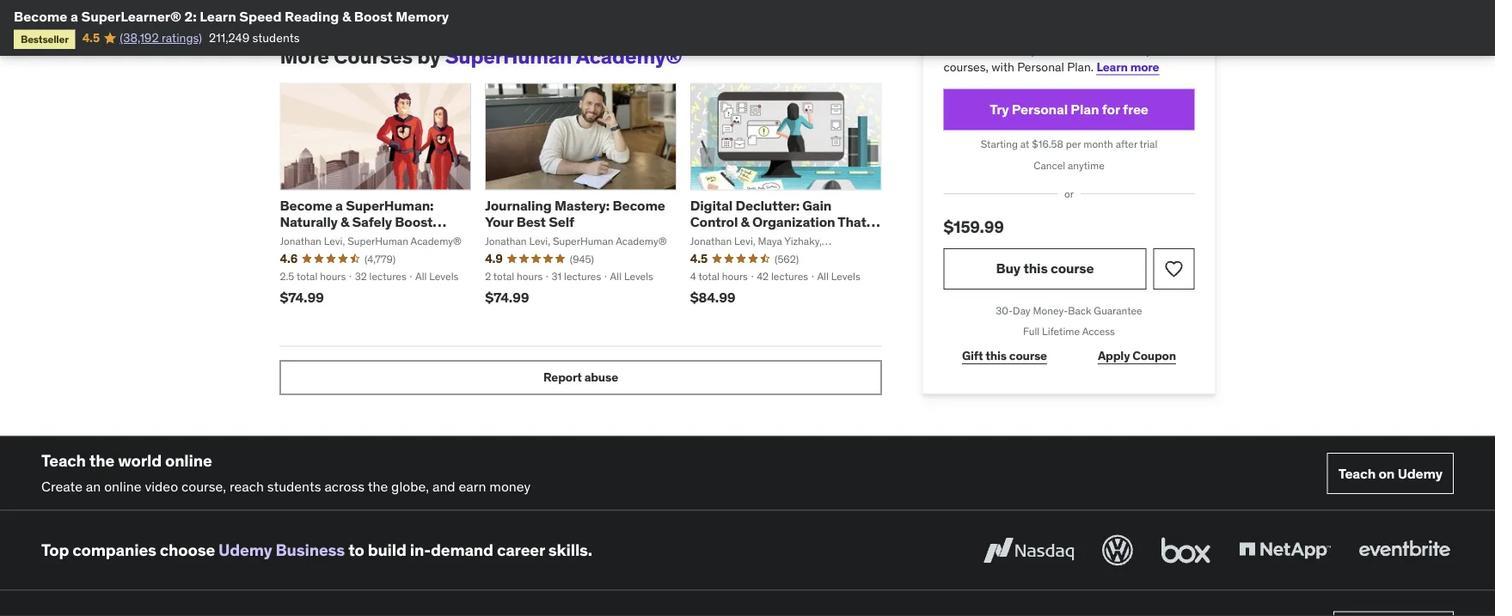 Task type: locate. For each thing, give the bounding box(es) containing it.
1 horizontal spatial lectures
[[564, 271, 601, 284]]

945 reviews element
[[570, 252, 594, 267]]

become for become a superhuman: naturally & safely boost testosterone
[[280, 197, 333, 215]]

and
[[433, 478, 455, 496]]

lectures down 562 reviews 'element'
[[771, 271, 809, 284]]

this up courses,
[[966, 42, 986, 58]]

4779 reviews element
[[365, 252, 396, 267]]

udemy
[[1398, 465, 1443, 483], [219, 541, 272, 561]]

0 vertical spatial udemy
[[1398, 465, 1443, 483]]

2 horizontal spatial levels
[[831, 271, 861, 284]]

at
[[1021, 138, 1030, 151]]

all right 31 lectures
[[610, 271, 622, 284]]

jonathan down naturally in the top of the page
[[280, 235, 322, 248]]

journaling mastery: become your best self jonathan levi, superhuman academy®
[[485, 197, 667, 248]]

the up an
[[89, 451, 115, 471]]

0 horizontal spatial all levels
[[415, 271, 459, 284]]

3 all from the left
[[817, 271, 829, 284]]

3 hours from the left
[[722, 271, 748, 284]]

0 vertical spatial boost
[[354, 7, 393, 25]]

create
[[41, 478, 83, 496]]

1 levi, from the left
[[324, 235, 345, 248]]

this inside button
[[1024, 260, 1048, 278]]

lectures for lasts!
[[771, 271, 809, 284]]

levi, down naturally in the top of the page
[[324, 235, 345, 248]]

nasdaq image
[[979, 532, 1078, 570]]

0 vertical spatial a
[[70, 7, 78, 25]]

all levels for digital declutter: gain control & organization that lasts!
[[817, 271, 861, 284]]

2 total from the left
[[493, 271, 514, 284]]

teach
[[41, 451, 86, 471], [1339, 465, 1376, 483]]

jonathan down control
[[690, 235, 732, 248]]

$74.99 for become a superhuman: naturally & safely boost testosterone
[[280, 289, 324, 307]]

online right an
[[104, 478, 142, 496]]

boost
[[354, 7, 393, 25], [395, 214, 433, 231]]

courses,
[[944, 59, 989, 75]]

0 vertical spatial learn
[[200, 7, 236, 25]]

superhuman up '(945)'
[[553, 235, 614, 248]]

a left superlearner®
[[70, 7, 78, 25]]

get
[[944, 42, 963, 58]]

report abuse
[[544, 370, 618, 386]]

hours left 32
[[320, 271, 346, 284]]

1 horizontal spatial levels
[[624, 271, 654, 284]]

course,
[[989, 42, 1028, 58], [181, 478, 226, 496]]

learn down the of at the right top of page
[[1097, 59, 1128, 75]]

0 horizontal spatial levels
[[429, 271, 459, 284]]

1 all from the left
[[415, 271, 427, 284]]

on
[[1379, 465, 1395, 483]]

jonathan inside the journaling mastery: become your best self jonathan levi, superhuman academy®
[[485, 235, 527, 248]]

0 horizontal spatial a
[[70, 7, 78, 25]]

box image
[[1158, 532, 1215, 570]]

course, right video
[[181, 478, 226, 496]]

plus
[[1031, 42, 1053, 58]]

course up back
[[1051, 260, 1094, 278]]

3 total from the left
[[699, 271, 720, 284]]

0 horizontal spatial levi,
[[324, 235, 345, 248]]

personal up $16.58
[[1012, 101, 1068, 119]]

your
[[485, 214, 514, 231]]

teach for the
[[41, 451, 86, 471]]

wishlist image
[[1164, 259, 1185, 280]]

1 vertical spatial course,
[[181, 478, 226, 496]]

0 horizontal spatial jonathan
[[280, 235, 322, 248]]

become inside the journaling mastery: become your best self jonathan levi, superhuman academy®
[[613, 197, 665, 215]]

1 jonathan from the left
[[280, 235, 322, 248]]

buy
[[996, 260, 1021, 278]]

1 horizontal spatial $74.99
[[485, 289, 529, 307]]

1 vertical spatial this
[[1024, 260, 1048, 278]]

1 horizontal spatial jonathan
[[485, 235, 527, 248]]

eventbrite image
[[1355, 532, 1454, 570]]

month
[[1084, 138, 1114, 151]]

2 horizontal spatial all
[[817, 271, 829, 284]]

journaling
[[485, 197, 552, 215]]

0 horizontal spatial teach
[[41, 451, 86, 471]]

lectures for testosterone
[[369, 271, 407, 284]]

1 vertical spatial a
[[335, 197, 343, 215]]

rated
[[1158, 42, 1187, 58]]

0 vertical spatial this
[[966, 42, 986, 58]]

0 horizontal spatial online
[[104, 478, 142, 496]]

superhuman inside the journaling mastery: become your best self jonathan levi, superhuman academy®
[[553, 235, 614, 248]]

online up video
[[165, 451, 212, 471]]

that
[[838, 214, 867, 231]]

more
[[1131, 59, 1160, 75]]

0 vertical spatial course
[[1051, 260, 1094, 278]]

4.5 down superlearner®
[[82, 30, 100, 45]]

2.5 total hours
[[280, 271, 346, 284]]

3 levi, from the left
[[734, 235, 756, 248]]

teach left the on
[[1339, 465, 1376, 483]]

academy®
[[576, 44, 682, 70], [411, 235, 462, 248], [616, 235, 667, 248], [753, 249, 805, 263]]

safely
[[352, 214, 392, 231]]

1 total from the left
[[297, 271, 318, 284]]

become right the mastery:
[[613, 197, 665, 215]]

course, up with in the top right of the page
[[989, 42, 1028, 58]]

lectures down '945 reviews' element
[[564, 271, 601, 284]]

this inside get this course, plus 11,000+ of our top-rated courses, with personal plan.
[[966, 42, 986, 58]]

30-
[[996, 304, 1013, 318]]

42
[[757, 271, 769, 284]]

jonathan inside jonathan levi, maya yizhaky, superhuman academy®
[[690, 235, 732, 248]]

4.5 up 4
[[690, 251, 708, 267]]

levi, left the maya
[[734, 235, 756, 248]]

superhuman down lasts!
[[690, 249, 751, 263]]

personal down plus
[[1017, 59, 1064, 75]]

a left safely
[[335, 197, 343, 215]]

this for get
[[966, 42, 986, 58]]

$74.99
[[280, 289, 324, 307], [485, 289, 529, 307]]

udemy right choose
[[219, 541, 272, 561]]

volkswagen image
[[1099, 532, 1137, 570]]

0 horizontal spatial hours
[[320, 271, 346, 284]]

0 horizontal spatial lectures
[[369, 271, 407, 284]]

2 levels from the left
[[624, 271, 654, 284]]

1 all levels from the left
[[415, 271, 459, 284]]

course, inside get this course, plus 11,000+ of our top-rated courses, with personal plan.
[[989, 42, 1028, 58]]

jonathan down your
[[485, 235, 527, 248]]

1 horizontal spatial teach
[[1339, 465, 1376, 483]]

1 vertical spatial learn
[[1097, 59, 1128, 75]]

total for journaling mastery: become your best self
[[493, 271, 514, 284]]

a
[[70, 7, 78, 25], [335, 197, 343, 215]]

personal
[[1017, 59, 1064, 75], [1012, 101, 1068, 119]]

in-
[[410, 541, 431, 561]]

0 horizontal spatial learn
[[200, 7, 236, 25]]

buy this course
[[996, 260, 1094, 278]]

levi, inside the journaling mastery: become your best self jonathan levi, superhuman academy®
[[529, 235, 550, 248]]

total right 2.5
[[297, 271, 318, 284]]

0 horizontal spatial total
[[297, 271, 318, 284]]

earn
[[459, 478, 486, 496]]

become up bestseller
[[14, 7, 67, 25]]

& left safely
[[341, 214, 349, 231]]

become up testosterone
[[280, 197, 333, 215]]

gift
[[962, 349, 983, 364]]

more
[[280, 44, 329, 70]]

4.5 for (38,192 ratings)
[[82, 30, 100, 45]]

1 horizontal spatial all levels
[[610, 271, 654, 284]]

2 total hours
[[485, 271, 543, 284]]

hours for become a superhuman: naturally & safely boost testosterone
[[320, 271, 346, 284]]

course
[[1051, 260, 1094, 278], [1009, 349, 1047, 364]]

2 levi, from the left
[[529, 235, 550, 248]]

1 lectures from the left
[[369, 271, 407, 284]]

32
[[355, 271, 367, 284]]

students down speed on the left
[[252, 30, 300, 45]]

try
[[990, 101, 1009, 119]]

1 horizontal spatial course,
[[989, 42, 1028, 58]]

a for superlearner®
[[70, 7, 78, 25]]

$74.99 down 2.5 total hours
[[280, 289, 324, 307]]

across
[[325, 478, 365, 496]]

become for become a superlearner® 2: learn speed reading & boost memory
[[14, 7, 67, 25]]

lectures down 4779 reviews element
[[369, 271, 407, 284]]

levels
[[429, 271, 459, 284], [624, 271, 654, 284], [831, 271, 861, 284]]

this right gift
[[986, 349, 1007, 364]]

jonathan for lasts!
[[690, 235, 732, 248]]

0 horizontal spatial become
[[14, 7, 67, 25]]

2 horizontal spatial levi,
[[734, 235, 756, 248]]

2 horizontal spatial lectures
[[771, 271, 809, 284]]

$74.99 down 2 total hours
[[485, 289, 529, 307]]

jonathan for testosterone
[[280, 235, 322, 248]]

0 vertical spatial course,
[[989, 42, 1028, 58]]

students inside teach the world online create an online video course, reach students across the globe, and earn money
[[267, 478, 321, 496]]

anytime
[[1068, 159, 1105, 173]]

levels down that
[[831, 271, 861, 284]]

levi, down best
[[529, 235, 550, 248]]

teach up the create
[[41, 451, 86, 471]]

business
[[276, 541, 345, 561]]

all levels left 2
[[415, 271, 459, 284]]

3 lectures from the left
[[771, 271, 809, 284]]

hours left 42
[[722, 271, 748, 284]]

2 vertical spatial this
[[986, 349, 1007, 364]]

become
[[14, 7, 67, 25], [280, 197, 333, 215], [613, 197, 665, 215]]

abuse
[[584, 370, 618, 386]]

0 horizontal spatial udemy
[[219, 541, 272, 561]]

0 horizontal spatial $74.99
[[280, 289, 324, 307]]

learn up 211,249
[[200, 7, 236, 25]]

access
[[1082, 326, 1115, 339]]

digital declutter: gain control & organization that lasts! link
[[690, 197, 880, 248]]

boost right safely
[[395, 214, 433, 231]]

udemy inside teach on udemy link
[[1398, 465, 1443, 483]]

cancel
[[1034, 159, 1066, 173]]

2 $74.99 from the left
[[485, 289, 529, 307]]

an
[[86, 478, 101, 496]]

the left globe,
[[368, 478, 388, 496]]

money
[[490, 478, 531, 496]]

udemy right the on
[[1398, 465, 1443, 483]]

levels left 2
[[429, 271, 459, 284]]

1 vertical spatial boost
[[395, 214, 433, 231]]

a inside become a superhuman: naturally & safely boost testosterone
[[335, 197, 343, 215]]

$84.99
[[690, 289, 736, 307]]

2 horizontal spatial jonathan
[[690, 235, 732, 248]]

all levels down the yizhaky,
[[817, 271, 861, 284]]

0 vertical spatial 4.5
[[82, 30, 100, 45]]

1 horizontal spatial all
[[610, 271, 622, 284]]

levi, for naturally
[[324, 235, 345, 248]]

get this course, plus 11,000+ of our top-rated courses, with personal plan.
[[944, 42, 1187, 75]]

0 horizontal spatial course,
[[181, 478, 226, 496]]

gift this course link
[[944, 340, 1066, 374]]

speed
[[239, 7, 282, 25]]

2 horizontal spatial total
[[699, 271, 720, 284]]

1 horizontal spatial online
[[165, 451, 212, 471]]

best
[[517, 214, 546, 231]]

0 vertical spatial the
[[89, 451, 115, 471]]

lifetime
[[1042, 326, 1080, 339]]

11,000+
[[1056, 42, 1099, 58]]

choose
[[160, 541, 215, 561]]

hours left 31
[[517, 271, 543, 284]]

lectures
[[369, 271, 407, 284], [564, 271, 601, 284], [771, 271, 809, 284]]

students right reach
[[267, 478, 321, 496]]

become inside become a superhuman: naturally & safely boost testosterone
[[280, 197, 333, 215]]

levi,
[[324, 235, 345, 248], [529, 235, 550, 248], [734, 235, 756, 248]]

3 jonathan from the left
[[690, 235, 732, 248]]

after
[[1116, 138, 1138, 151]]

total right 2
[[493, 271, 514, 284]]

apply coupon
[[1098, 349, 1176, 364]]

coupon
[[1133, 349, 1176, 364]]

all right 42 lectures
[[817, 271, 829, 284]]

0 horizontal spatial all
[[415, 271, 427, 284]]

1 horizontal spatial 4.5
[[690, 251, 708, 267]]

& inside digital declutter: gain control & organization that lasts!
[[741, 214, 750, 231]]

1 vertical spatial the
[[368, 478, 388, 496]]

course inside button
[[1051, 260, 1094, 278]]

2 hours from the left
[[517, 271, 543, 284]]

1 hours from the left
[[320, 271, 346, 284]]

personal inside get this course, plus 11,000+ of our top-rated courses, with personal plan.
[[1017, 59, 1064, 75]]

hours for digital declutter: gain control & organization that lasts!
[[722, 271, 748, 284]]

back
[[1068, 304, 1092, 318]]

1 $74.99 from the left
[[280, 289, 324, 307]]

1 vertical spatial students
[[267, 478, 321, 496]]

0 vertical spatial students
[[252, 30, 300, 45]]

2 horizontal spatial hours
[[722, 271, 748, 284]]

& inside become a superhuman: naturally & safely boost testosterone
[[341, 214, 349, 231]]

levels left 4
[[624, 271, 654, 284]]

all levels right 31 lectures
[[610, 271, 654, 284]]

online
[[165, 451, 212, 471], [104, 478, 142, 496]]

0 horizontal spatial boost
[[354, 7, 393, 25]]

1 horizontal spatial udemy
[[1398, 465, 1443, 483]]

& up jonathan levi, maya yizhaky, superhuman academy® at top
[[741, 214, 750, 231]]

1 horizontal spatial a
[[335, 197, 343, 215]]

0 horizontal spatial course
[[1009, 349, 1047, 364]]

plan
[[1071, 101, 1099, 119]]

3 all levels from the left
[[817, 271, 861, 284]]

& for become
[[341, 214, 349, 231]]

0 vertical spatial personal
[[1017, 59, 1064, 75]]

learn
[[200, 7, 236, 25], [1097, 59, 1128, 75]]

1 horizontal spatial the
[[368, 478, 388, 496]]

superhuman right by
[[445, 44, 572, 70]]

skills.
[[549, 541, 593, 561]]

teach for on
[[1339, 465, 1376, 483]]

jonathan levi, maya yizhaky, superhuman academy®
[[690, 235, 822, 263]]

2 horizontal spatial become
[[613, 197, 665, 215]]

hours for journaling mastery: become your best self
[[517, 271, 543, 284]]

1 horizontal spatial total
[[493, 271, 514, 284]]

3 levels from the left
[[831, 271, 861, 284]]

2 all levels from the left
[[610, 271, 654, 284]]

course down full
[[1009, 349, 1047, 364]]

guarantee
[[1094, 304, 1143, 318]]

superhuman inside jonathan levi, maya yizhaky, superhuman academy®
[[690, 249, 751, 263]]

1 horizontal spatial become
[[280, 197, 333, 215]]

boost up courses
[[354, 7, 393, 25]]

2.5
[[280, 271, 294, 284]]

2 jonathan from the left
[[485, 235, 527, 248]]

1 horizontal spatial course
[[1051, 260, 1094, 278]]

levi, inside jonathan levi, maya yizhaky, superhuman academy®
[[734, 235, 756, 248]]

2 horizontal spatial all levels
[[817, 271, 861, 284]]

1 horizontal spatial boost
[[395, 214, 433, 231]]

this right buy
[[1024, 260, 1048, 278]]

netapp image
[[1236, 532, 1335, 570]]

academy® inside jonathan levi, maya yizhaky, superhuman academy®
[[753, 249, 805, 263]]

1 horizontal spatial levi,
[[529, 235, 550, 248]]

superhuman
[[445, 44, 572, 70], [348, 235, 408, 248], [553, 235, 614, 248], [690, 249, 751, 263]]

total right 4
[[699, 271, 720, 284]]

all right 32 lectures
[[415, 271, 427, 284]]

1 horizontal spatial hours
[[517, 271, 543, 284]]

1 vertical spatial 4.5
[[690, 251, 708, 267]]

0 horizontal spatial 4.5
[[82, 30, 100, 45]]

teach inside teach the world online create an online video course, reach students across the globe, and earn money
[[41, 451, 86, 471]]

learn more link
[[1097, 59, 1160, 75]]

boost inside become a superhuman: naturally & safely boost testosterone
[[395, 214, 433, 231]]

1 levels from the left
[[429, 271, 459, 284]]

1 vertical spatial course
[[1009, 349, 1047, 364]]



Task type: describe. For each thing, give the bounding box(es) containing it.
apply
[[1098, 349, 1130, 364]]

for
[[1102, 101, 1120, 119]]

self
[[549, 214, 574, 231]]

try personal plan for free link
[[944, 89, 1195, 131]]

declutter:
[[736, 197, 800, 215]]

1 vertical spatial personal
[[1012, 101, 1068, 119]]

digital
[[690, 197, 733, 215]]

2 all from the left
[[610, 271, 622, 284]]

naturally
[[280, 214, 338, 231]]

teach the world online create an online video course, reach students across the globe, and earn money
[[41, 451, 531, 496]]

a for superhuman:
[[335, 197, 343, 215]]

course for gift this course
[[1009, 349, 1047, 364]]

report
[[544, 370, 582, 386]]

become a superlearner® 2: learn speed reading & boost memory
[[14, 7, 449, 25]]

reach
[[230, 478, 264, 496]]

our
[[1115, 42, 1133, 58]]

(562)
[[775, 253, 799, 266]]

become a superhuman: naturally & safely boost testosterone
[[280, 197, 434, 248]]

(4,779)
[[365, 253, 396, 266]]

trial
[[1140, 138, 1158, 151]]

2:
[[185, 7, 197, 25]]

try personal plan for free
[[990, 101, 1149, 119]]

2 lectures from the left
[[564, 271, 601, 284]]

levi, for control
[[734, 235, 756, 248]]

levels for become a superhuman: naturally & safely boost testosterone
[[429, 271, 459, 284]]

world
[[118, 451, 162, 471]]

211,249 students
[[209, 30, 300, 45]]

31
[[552, 271, 562, 284]]

31 lectures
[[552, 271, 601, 284]]

course, inside teach the world online create an online video course, reach students across the globe, and earn money
[[181, 478, 226, 496]]

levels for digital declutter: gain control & organization that lasts!
[[831, 271, 861, 284]]

or
[[1065, 187, 1074, 201]]

courses
[[334, 44, 413, 70]]

by
[[417, 44, 441, 70]]

mastery:
[[555, 197, 610, 215]]

30-day money-back guarantee full lifetime access
[[996, 304, 1143, 339]]

starting at $16.58 per month after trial cancel anytime
[[981, 138, 1158, 173]]

1 vertical spatial online
[[104, 478, 142, 496]]

organization
[[753, 214, 835, 231]]

562 reviews element
[[775, 252, 799, 267]]

superlearner®
[[81, 7, 181, 25]]

& right the reading
[[342, 7, 351, 25]]

all levels for become a superhuman: naturally & safely boost testosterone
[[415, 271, 459, 284]]

all for become a superhuman: naturally & safely boost testosterone
[[415, 271, 427, 284]]

superhuman:
[[346, 197, 434, 215]]

jonathan levi, superhuman academy®
[[280, 235, 462, 248]]

4.6
[[280, 251, 298, 267]]

plan.
[[1067, 59, 1094, 75]]

yizhaky,
[[784, 235, 822, 248]]

companies
[[72, 541, 156, 561]]

& for digital
[[741, 214, 750, 231]]

apply coupon button
[[1080, 340, 1195, 374]]

video
[[145, 478, 178, 496]]

academy® inside the journaling mastery: become your best self jonathan levi, superhuman academy®
[[616, 235, 667, 248]]

build
[[368, 541, 407, 561]]

career
[[497, 541, 545, 561]]

211,249
[[209, 30, 250, 45]]

learn more
[[1097, 59, 1160, 75]]

teach on udemy link
[[1327, 454, 1454, 495]]

0 horizontal spatial the
[[89, 451, 115, 471]]

4.9
[[485, 251, 503, 267]]

per
[[1066, 138, 1081, 151]]

0 vertical spatial online
[[165, 451, 212, 471]]

udemy business link
[[219, 541, 345, 561]]

memory
[[396, 7, 449, 25]]

ratings)
[[162, 30, 202, 45]]

2
[[485, 271, 491, 284]]

superhuman academy® link
[[445, 44, 682, 70]]

superhuman up (4,779)
[[348, 235, 408, 248]]

$74.99 for journaling mastery: become your best self
[[485, 289, 529, 307]]

bestseller
[[21, 32, 69, 45]]

top-
[[1135, 42, 1158, 58]]

with
[[992, 59, 1015, 75]]

become a superhuman: naturally & safely boost testosterone link
[[280, 197, 447, 248]]

control
[[690, 214, 738, 231]]

(38,192
[[120, 30, 159, 45]]

all for digital declutter: gain control & organization that lasts!
[[817, 271, 829, 284]]

4 total hours
[[690, 271, 748, 284]]

this for gift
[[986, 349, 1007, 364]]

more courses by superhuman academy®
[[280, 44, 682, 70]]

total for digital declutter: gain control & organization that lasts!
[[699, 271, 720, 284]]

course for buy this course
[[1051, 260, 1094, 278]]

(945)
[[570, 253, 594, 266]]

4.5 for (562)
[[690, 251, 708, 267]]

1 horizontal spatial learn
[[1097, 59, 1128, 75]]

maya
[[758, 235, 782, 248]]

full
[[1023, 326, 1040, 339]]

free
[[1123, 101, 1149, 119]]

total for become a superhuman: naturally & safely boost testosterone
[[297, 271, 318, 284]]

journaling mastery: become your best self link
[[485, 197, 665, 231]]

lasts!
[[690, 230, 728, 248]]

1 vertical spatial udemy
[[219, 541, 272, 561]]

to
[[348, 541, 364, 561]]

top
[[41, 541, 69, 561]]

this for buy
[[1024, 260, 1048, 278]]

$159.99
[[944, 217, 1004, 237]]

$16.58
[[1032, 138, 1064, 151]]

32 lectures
[[355, 271, 407, 284]]



Task type: vqa. For each thing, say whether or not it's contained in the screenshot.
space
no



